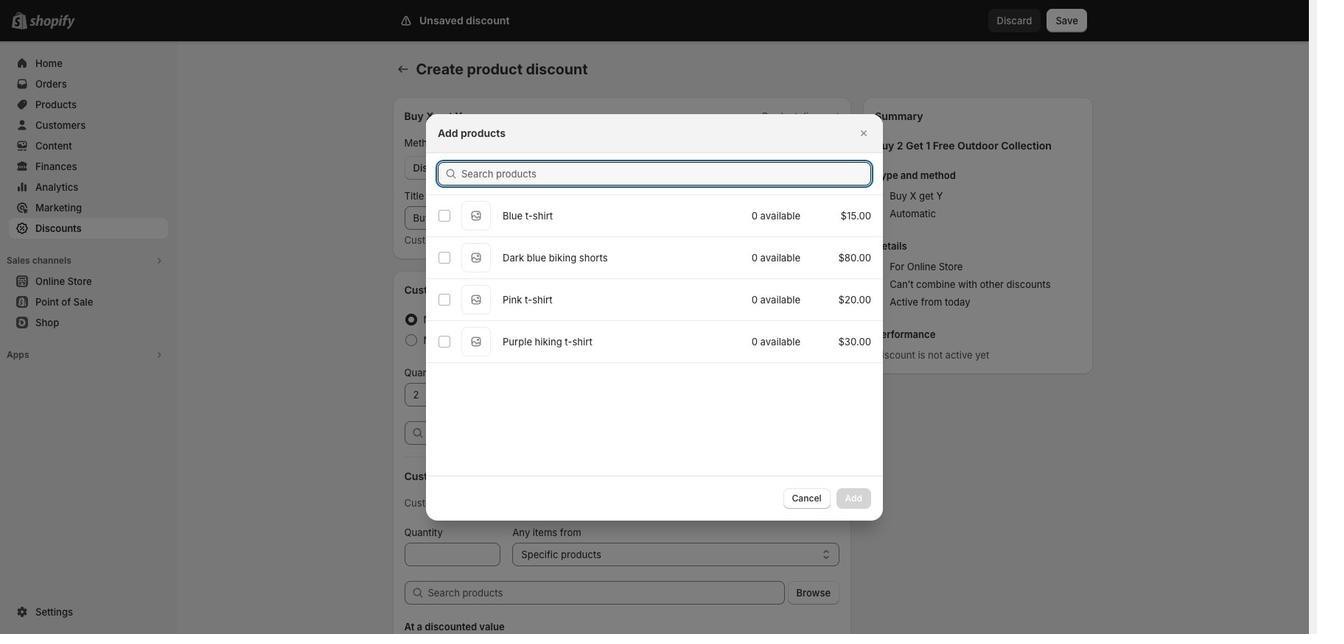 Task type: locate. For each thing, give the bounding box(es) containing it.
dialog
[[0, 114, 1309, 521]]

Search products text field
[[461, 162, 871, 185]]

shopify image
[[29, 15, 75, 29]]



Task type: vqa. For each thing, say whether or not it's contained in the screenshot.
Test Store image
no



